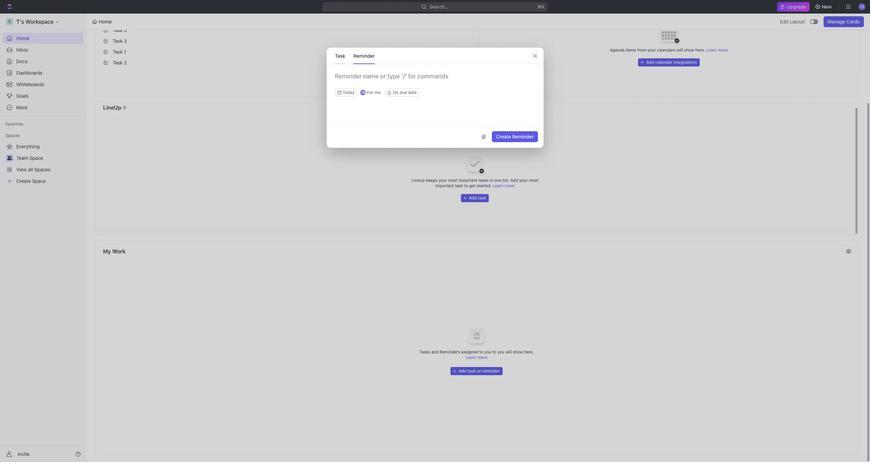 Task type: locate. For each thing, give the bounding box(es) containing it.
1 horizontal spatial important
[[459, 178, 478, 183]]

new button
[[813, 1, 836, 12]]

0 vertical spatial learn
[[706, 48, 717, 53]]

calendars
[[657, 48, 676, 53]]

learn more link
[[706, 48, 728, 53], [493, 183, 515, 188], [466, 355, 488, 360]]

lineup keeps your most important tasks in one list. add your most important task to get started.
[[411, 178, 539, 188]]

your right keeps
[[439, 178, 447, 183]]

invite
[[18, 451, 29, 457]]

0 vertical spatial task 3
[[113, 27, 127, 33]]

2 vertical spatial learn more link
[[466, 355, 488, 360]]

my
[[103, 248, 111, 254]]

favorites
[[5, 121, 23, 127]]

3 down 'task 1'
[[124, 27, 127, 33]]

0 vertical spatial here.
[[695, 48, 705, 53]]

2 vertical spatial more
[[478, 355, 488, 360]]

‎task left 2
[[113, 60, 123, 65]]

0 horizontal spatial reminder
[[354, 53, 375, 59]]

task 1 link
[[100, 14, 468, 25]]

my work
[[103, 248, 126, 254]]

work
[[112, 248, 126, 254]]

to inside lineup keeps your most important tasks in one list. add your most important task to get started.
[[464, 183, 468, 188]]

1 vertical spatial reminder
[[512, 134, 534, 139]]

more inside tasks and reminders assigned to you to you will show here. learn more
[[478, 355, 488, 360]]

from
[[637, 48, 646, 53]]

Reminder na﻿me or type '/' for commands text field
[[327, 72, 543, 89]]

home up the inbox
[[16, 35, 30, 41]]

your
[[648, 48, 656, 53], [439, 178, 447, 183], [519, 178, 528, 183]]

get
[[469, 183, 476, 188]]

or
[[477, 368, 481, 374]]

1 up ‎task 1
[[124, 16, 126, 22]]

learn
[[706, 48, 717, 53], [493, 183, 504, 188], [466, 355, 477, 360]]

today
[[343, 90, 355, 95]]

0 vertical spatial will
[[677, 48, 683, 53]]

important up the get on the right top of the page
[[459, 178, 478, 183]]

1 vertical spatial 3
[[124, 38, 127, 44]]

started.
[[477, 183, 492, 188]]

here. inside tasks and reminders assigned to you to you will show here. learn more
[[524, 349, 534, 355]]

0 vertical spatial learn more link
[[706, 48, 728, 53]]

lineup for lineup
[[103, 105, 121, 111]]

home left 'task 1'
[[99, 19, 112, 24]]

task 3 up ‎task 1
[[113, 38, 127, 44]]

important
[[459, 178, 478, 183], [435, 183, 454, 188]]

1 horizontal spatial to
[[480, 349, 483, 355]]

learn inside tasks and reminders assigned to you to you will show here. learn more
[[466, 355, 477, 360]]

1 vertical spatial lineup
[[411, 178, 425, 183]]

2 horizontal spatial learn more link
[[706, 48, 728, 53]]

and
[[431, 349, 439, 355]]

tree
[[3, 141, 83, 187]]

task
[[455, 183, 463, 188], [468, 368, 476, 374]]

in
[[490, 178, 493, 183]]

0 vertical spatial task
[[455, 183, 463, 188]]

0 horizontal spatial home
[[16, 35, 30, 41]]

3
[[124, 27, 127, 33], [124, 38, 127, 44]]

0 vertical spatial more
[[718, 48, 728, 53]]

favorites button
[[3, 120, 26, 128]]

2 you from the left
[[498, 349, 504, 355]]

show inside tasks and reminders assigned to you to you will show here. learn more
[[513, 349, 523, 355]]

upgrade link
[[777, 2, 810, 12]]

task 3 link
[[100, 25, 468, 36], [100, 36, 468, 46]]

1 vertical spatial 1
[[124, 49, 126, 55]]

reminder right task button
[[354, 53, 375, 59]]

task left the get on the right top of the page
[[455, 183, 463, 188]]

dialog
[[327, 48, 544, 148]]

1 1 from the top
[[124, 16, 126, 22]]

1 you from the left
[[485, 349, 491, 355]]

1 vertical spatial home
[[16, 35, 30, 41]]

tasks
[[420, 349, 430, 355]]

1 horizontal spatial your
[[519, 178, 528, 183]]

1 task 3 link from the top
[[100, 25, 468, 36]]

learn more link for lineup keeps your most important tasks in one list. add your most important task to get started.
[[493, 183, 515, 188]]

to up reminder
[[493, 349, 496, 355]]

1 horizontal spatial most
[[529, 178, 539, 183]]

1 vertical spatial learn more link
[[493, 183, 515, 188]]

tb
[[361, 91, 365, 95]]

1 horizontal spatial you
[[498, 349, 504, 355]]

inbox
[[16, 47, 28, 53]]

0 vertical spatial ‎task
[[113, 49, 123, 55]]

tb for me
[[361, 90, 381, 95]]

1 horizontal spatial show
[[684, 48, 694, 53]]

0 horizontal spatial more
[[478, 355, 488, 360]]

0 horizontal spatial here.
[[524, 349, 534, 355]]

your right from
[[648, 48, 656, 53]]

1 horizontal spatial add
[[511, 178, 518, 183]]

0 vertical spatial home
[[99, 19, 112, 24]]

here.
[[695, 48, 705, 53], [524, 349, 534, 355]]

to right "assigned"
[[480, 349, 483, 355]]

1 horizontal spatial learn more link
[[493, 183, 515, 188]]

home link
[[3, 33, 83, 44]]

most right keeps
[[448, 178, 458, 183]]

‎task
[[113, 49, 123, 55], [113, 60, 123, 65]]

1 horizontal spatial learn
[[493, 183, 504, 188]]

0 vertical spatial add
[[647, 60, 654, 65]]

2 horizontal spatial learn
[[706, 48, 717, 53]]

1 up 2
[[124, 49, 126, 55]]

task inside lineup keeps your most important tasks in one list. add your most important task to get started.
[[455, 183, 463, 188]]

1 vertical spatial more
[[505, 183, 515, 188]]

today button
[[335, 89, 356, 97]]

1 vertical spatial show
[[513, 349, 523, 355]]

0 horizontal spatial add
[[459, 368, 467, 374]]

add left "or"
[[459, 368, 467, 374]]

dialog containing task
[[327, 48, 544, 148]]

task 3
[[113, 27, 127, 33], [113, 38, 127, 44]]

2 vertical spatial learn
[[466, 355, 477, 360]]

task 3 link up ‎task 1 link
[[100, 25, 468, 36]]

0 horizontal spatial show
[[513, 349, 523, 355]]

0 horizontal spatial important
[[435, 183, 454, 188]]

you up reminder
[[498, 349, 504, 355]]

reminder button
[[354, 48, 375, 64]]

1 vertical spatial task
[[468, 368, 476, 374]]

reminder right create
[[512, 134, 534, 139]]

task 3 for second task 3 link from the top of the page
[[113, 38, 127, 44]]

0 horizontal spatial to
[[464, 183, 468, 188]]

reminder
[[482, 368, 500, 374]]

add inside button
[[647, 60, 654, 65]]

‎task for ‎task 1
[[113, 49, 123, 55]]

lineup
[[103, 105, 121, 111], [411, 178, 425, 183]]

most
[[448, 178, 458, 183], [529, 178, 539, 183]]

task for second task 3 link from the top of the page
[[113, 38, 123, 44]]

0 horizontal spatial lineup
[[103, 105, 121, 111]]

2 3 from the top
[[124, 38, 127, 44]]

0 horizontal spatial most
[[448, 178, 458, 183]]

0 horizontal spatial learn
[[466, 355, 477, 360]]

2 horizontal spatial to
[[493, 349, 496, 355]]

add inside "button"
[[459, 368, 467, 374]]

manage cards
[[828, 19, 860, 24]]

whiteboards link
[[3, 79, 83, 90]]

will
[[677, 48, 683, 53], [506, 349, 512, 355]]

3 up ‎task 1
[[124, 38, 127, 44]]

2 ‎task from the top
[[113, 60, 123, 65]]

important down keeps
[[435, 183, 454, 188]]

0 vertical spatial 1
[[124, 16, 126, 22]]

0 horizontal spatial you
[[485, 349, 491, 355]]

task 3 down 'task 1'
[[113, 27, 127, 33]]

most right list.
[[529, 178, 539, 183]]

spaces
[[5, 133, 20, 138]]

you right "assigned"
[[485, 349, 491, 355]]

add left calendar
[[647, 60, 654, 65]]

cards
[[847, 19, 860, 24]]

1 vertical spatial ‎task
[[113, 60, 123, 65]]

you
[[485, 349, 491, 355], [498, 349, 504, 355]]

tree inside the sidebar navigation
[[3, 141, 83, 187]]

1 vertical spatial here.
[[524, 349, 534, 355]]

task button
[[335, 48, 345, 64]]

lineup inside lineup keeps your most important tasks in one list. add your most important task to get started.
[[411, 178, 425, 183]]

your right list.
[[519, 178, 528, 183]]

1 3 from the top
[[124, 27, 127, 33]]

1 vertical spatial add
[[511, 178, 518, 183]]

0 vertical spatial 3
[[124, 27, 127, 33]]

items
[[626, 48, 636, 53]]

task
[[113, 16, 123, 22], [113, 27, 123, 33], [113, 38, 123, 44], [335, 53, 345, 59]]

home
[[99, 19, 112, 24], [16, 35, 30, 41]]

⌘k
[[537, 4, 545, 10]]

me
[[375, 90, 381, 95]]

0 horizontal spatial will
[[506, 349, 512, 355]]

2 horizontal spatial add
[[647, 60, 654, 65]]

inbox link
[[3, 44, 83, 55]]

1 for ‎task 1
[[124, 49, 126, 55]]

add right list.
[[511, 178, 518, 183]]

0 vertical spatial lineup
[[103, 105, 121, 111]]

task 3 link down task 1 link
[[100, 36, 468, 46]]

task 3 for first task 3 link
[[113, 27, 127, 33]]

to
[[464, 183, 468, 188], [480, 349, 483, 355], [493, 349, 496, 355]]

2 most from the left
[[529, 178, 539, 183]]

1 vertical spatial task 3
[[113, 38, 127, 44]]

1 task 3 from the top
[[113, 27, 127, 33]]

1 vertical spatial important
[[435, 183, 454, 188]]

1 horizontal spatial here.
[[695, 48, 705, 53]]

2 vertical spatial add
[[459, 368, 467, 374]]

1 horizontal spatial task
[[468, 368, 476, 374]]

1 horizontal spatial reminder
[[512, 134, 534, 139]]

1 horizontal spatial lineup
[[411, 178, 425, 183]]

‎task 2
[[113, 60, 127, 65]]

reminder
[[354, 53, 375, 59], [512, 134, 534, 139]]

0 horizontal spatial learn more link
[[466, 355, 488, 360]]

task 1
[[113, 16, 126, 22]]

1
[[124, 16, 126, 22], [124, 49, 126, 55]]

add
[[647, 60, 654, 65], [511, 178, 518, 183], [459, 368, 467, 374]]

to left the get on the right top of the page
[[464, 183, 468, 188]]

goals link
[[3, 91, 83, 101]]

1 horizontal spatial home
[[99, 19, 112, 24]]

2 task 3 from the top
[[113, 38, 127, 44]]

1 vertical spatial will
[[506, 349, 512, 355]]

layout:
[[790, 19, 806, 24]]

1 for task 1
[[124, 16, 126, 22]]

1 ‎task from the top
[[113, 49, 123, 55]]

due
[[400, 90, 407, 95]]

1 horizontal spatial will
[[677, 48, 683, 53]]

task left "or"
[[468, 368, 476, 374]]

learn more
[[493, 183, 515, 188]]

‎task up ‎task 2
[[113, 49, 123, 55]]

2 1 from the top
[[124, 49, 126, 55]]

learn more link for tasks and reminders assigned to you to you will show here.
[[466, 355, 488, 360]]

0 horizontal spatial task
[[455, 183, 463, 188]]

task for task 1 link
[[113, 16, 123, 22]]

1 horizontal spatial more
[[505, 183, 515, 188]]



Task type: vqa. For each thing, say whether or not it's contained in the screenshot.
most to the left
yes



Task type: describe. For each thing, give the bounding box(es) containing it.
3 for second task 3 link from the top of the page
[[124, 38, 127, 44]]

will inside tasks and reminders assigned to you to you will show here. learn more
[[506, 349, 512, 355]]

on due date button
[[385, 89, 419, 97]]

0 vertical spatial important
[[459, 178, 478, 183]]

3 for first task 3 link
[[124, 27, 127, 33]]

sidebar navigation
[[0, 14, 87, 462]]

agenda
[[610, 48, 625, 53]]

0 vertical spatial show
[[684, 48, 694, 53]]

manage cards button
[[824, 16, 864, 27]]

dashboards
[[16, 70, 43, 76]]

learn more link for agenda items from your calendars will show here.
[[706, 48, 728, 53]]

lineup for lineup keeps your most important tasks in one list. add your most important task to get started.
[[411, 178, 425, 183]]

docs link
[[3, 56, 83, 67]]

task inside "button"
[[468, 368, 476, 374]]

for
[[367, 90, 374, 95]]

on
[[393, 90, 399, 95]]

reminder inside button
[[512, 134, 534, 139]]

task for first task 3 link
[[113, 27, 123, 33]]

create reminder button
[[492, 131, 538, 142]]

agenda items from your calendars will show here. learn more
[[610, 48, 728, 53]]

add inside lineup keeps your most important tasks in one list. add your most important task to get started.
[[511, 178, 518, 183]]

add task or reminder button
[[451, 367, 503, 375]]

whiteboards
[[16, 81, 44, 87]]

2 horizontal spatial more
[[718, 48, 728, 53]]

2 horizontal spatial your
[[648, 48, 656, 53]]

tasks
[[479, 178, 489, 183]]

‎task 1 link
[[100, 46, 468, 57]]

search...
[[430, 4, 449, 10]]

reminders
[[440, 349, 460, 355]]

calendar
[[655, 60, 672, 65]]

create
[[496, 134, 511, 139]]

date
[[408, 90, 417, 95]]

upgrade
[[787, 4, 806, 10]]

add calendar integrations
[[647, 60, 697, 65]]

dashboards link
[[3, 68, 83, 78]]

new
[[822, 4, 832, 10]]

list.
[[503, 178, 510, 183]]

create reminder
[[496, 134, 534, 139]]

add calendar integrations button
[[638, 58, 700, 67]]

‎task for ‎task 2
[[113, 60, 123, 65]]

edit layout:
[[780, 19, 806, 24]]

2 task 3 link from the top
[[100, 36, 468, 46]]

edit
[[780, 19, 789, 24]]

integrations
[[674, 60, 697, 65]]

1 most from the left
[[448, 178, 458, 183]]

tasks and reminders assigned to you to you will show here. learn more
[[420, 349, 534, 360]]

add for calendars
[[647, 60, 654, 65]]

assigned
[[461, 349, 478, 355]]

add for to
[[459, 368, 467, 374]]

2
[[124, 60, 127, 65]]

0 vertical spatial reminder
[[354, 53, 375, 59]]

add task or reminder
[[459, 368, 500, 374]]

1 vertical spatial learn
[[493, 183, 504, 188]]

0 horizontal spatial your
[[439, 178, 447, 183]]

‎task 2 link
[[100, 57, 468, 68]]

‎task 1
[[113, 49, 126, 55]]

keeps
[[426, 178, 437, 183]]

goals
[[16, 93, 29, 99]]

one
[[494, 178, 502, 183]]

manage
[[828, 19, 846, 24]]

docs
[[16, 58, 27, 64]]

home inside "link"
[[16, 35, 30, 41]]

on due date
[[393, 90, 417, 95]]



